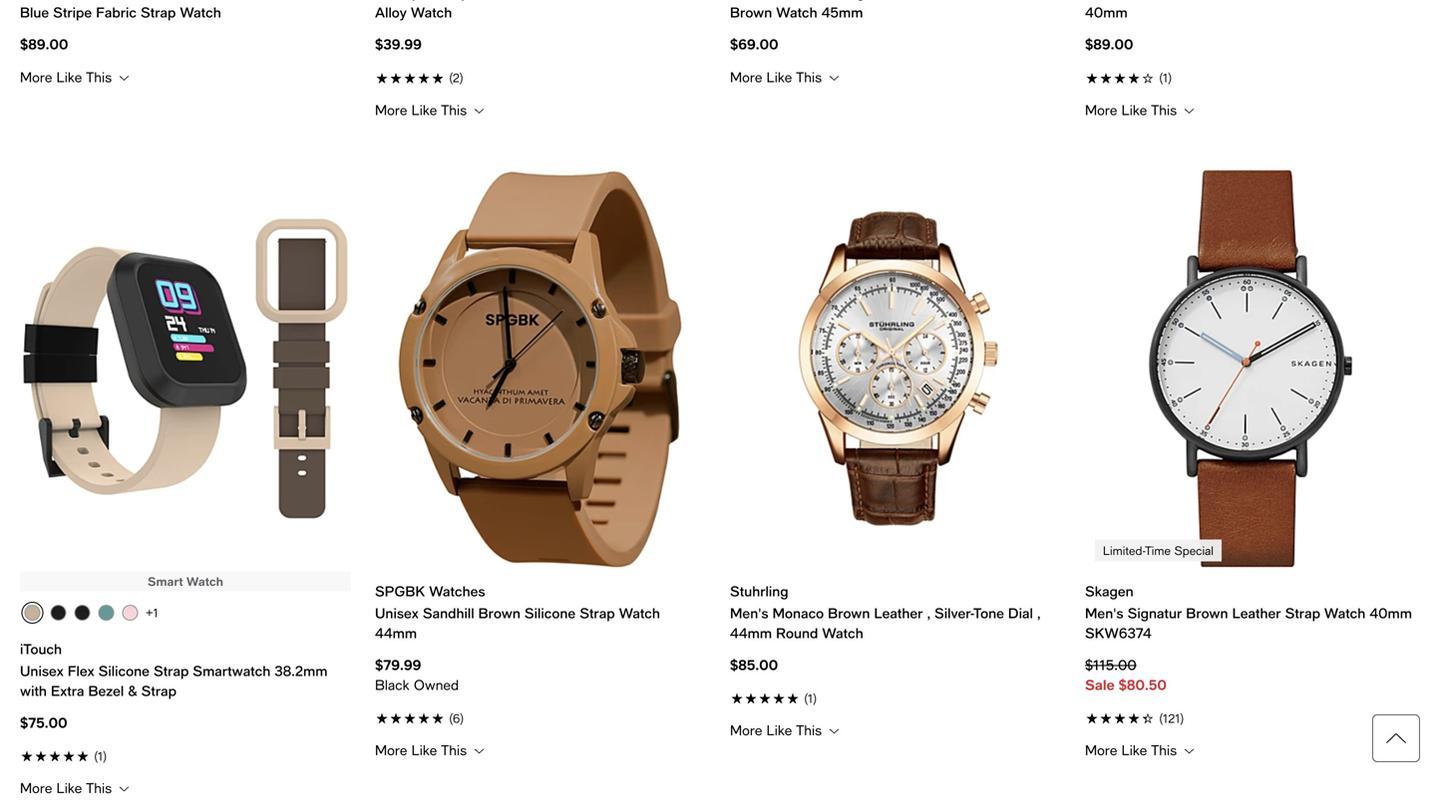 Task type: describe. For each thing, give the bounding box(es) containing it.
stuhrling men's monaco brown leather , silver-tone dial , 44mm round watch
[[730, 583, 1041, 642]]

1
[[153, 606, 158, 620]]

2 , from the left
[[1037, 605, 1041, 622]]

leather inside "men's quartz analog premium dress leather brown watch 45mm"
[[973, 0, 1022, 1]]

itouch unisex flex silicone strap smartwatch 38.2mm with extra bezel & strap
[[20, 641, 328, 700]]

with inside itouch unisex flex silicone strap smartwatch 38.2mm with extra bezel & strap
[[20, 683, 47, 700]]

tone inside disney mickey mouse women's two tone cardiff alloy watch
[[613, 0, 644, 1]]

black owned. . image
[[375, 676, 706, 696]]

standard
[[1128, 0, 1187, 1]]

bezel
[[88, 683, 124, 700]]

owned
[[414, 677, 459, 694]]

dress
[[931, 0, 969, 1]]

color swatch beige/brown tan/beige element
[[24, 605, 40, 621]]

men's inside "men's quartz analog premium dress leather brown watch 45mm"
[[730, 0, 769, 1]]

watch inside disney mickey mouse women's two tone cardiff alloy watch
[[411, 4, 452, 21]]

silver-
[[935, 605, 974, 622]]

signatur
[[1128, 605, 1182, 622]]

this inside men's signatur brown leather strap watch 40mm skw6374 group
[[1151, 743, 1177, 759]]

tone inside stuhrling men's monaco brown leather , silver-tone dial , 44mm round watch
[[974, 605, 1004, 622]]

cardiff
[[648, 0, 692, 1]]

5 out of 5 rating with 1 reviews image for leather
[[730, 688, 1061, 708]]

mk1
[[62, 0, 91, 1]]

watch inside timex mk1 aluminum california 40mm tan with blue stripe fabric strap watch
[[180, 4, 221, 21]]

color swatch green/white multi element
[[98, 605, 114, 621]]

40mm inside men's standard brown genuine leather watch 40mm
[[1085, 4, 1128, 21]]

more inside the unisex sandhill brown silicone strap watch 44mm group
[[375, 743, 407, 759]]

spgbk watches unisex sandhill brown silicone strap watch 44mm
[[375, 583, 660, 642]]

this down the (2)
[[441, 102, 467, 118]]

brown inside "men's quartz analog premium dress leather brown watch 45mm"
[[730, 4, 772, 21]]

black
[[375, 677, 410, 694]]

strap inside skagen men's signatur brown leather strap watch 40mm skw6374
[[1285, 605, 1321, 622]]

$79.99 black owned
[[375, 657, 459, 694]]

men's monaco brown leather , silver-tone dial , 44mm round watch group
[[730, 167, 1061, 740]]

this down fabric
[[86, 69, 112, 86]]

watch inside group
[[186, 575, 223, 589]]

smart watch
[[148, 575, 223, 589]]

more like this inside the unisex flex silicone strap smartwatch 38.2mm with extra bezel & strap group
[[20, 780, 116, 797]]

men's inside men's standard brown genuine leather watch 40mm
[[1085, 0, 1124, 1]]

44mm inside stuhrling men's monaco brown leather , silver-tone dial , 44mm round watch
[[730, 625, 772, 642]]

california
[[164, 0, 225, 1]]

blue
[[20, 4, 49, 21]]

leather for men's standard brown genuine leather watch 40mm
[[1295, 0, 1344, 1]]

monaco
[[773, 605, 824, 622]]

watch inside men's standard brown genuine leather watch 40mm
[[1348, 0, 1389, 1]]

brown inside stuhrling men's monaco brown leather , silver-tone dial , 44mm round watch
[[828, 605, 870, 622]]

quartz
[[773, 0, 816, 1]]

$115.00 sale $80.50
[[1085, 657, 1167, 694]]

(1) for $75.00
[[94, 750, 107, 764]]

leather for skagen men's signatur brown leather strap watch 40mm skw6374
[[1232, 605, 1281, 622]]

more inside men's monaco brown leather , silver-tone dial , 44mm round watch group
[[730, 723, 763, 739]]

38.2mm
[[275, 663, 328, 680]]

color swatch black/pink multi element
[[74, 605, 90, 621]]

timex mk1 aluminum california 40mm tan with blue stripe fabric strap watch link
[[20, 0, 351, 23]]

strap inside spgbk watches unisex sandhill brown silicone strap watch 44mm
[[580, 605, 615, 622]]

unisex inside itouch unisex flex silicone strap smartwatch 38.2mm with extra bezel & strap
[[20, 663, 64, 680]]

silicone inside itouch unisex flex silicone strap smartwatch 38.2mm with extra bezel & strap
[[98, 663, 150, 680]]

disney mickey mouse women's two tone cardiff alloy watch
[[375, 0, 692, 21]]

skagen men's signatur brown leather strap watch 40mm skw6374
[[1085, 583, 1412, 642]]

color swatch pink/white multi element
[[122, 605, 138, 621]]

+
[[146, 605, 153, 619]]

(6)
[[449, 712, 464, 726]]

stuhrling
[[730, 583, 789, 600]]

women's
[[520, 0, 580, 1]]

more like this inside the unisex sandhill brown silicone strap watch 44mm group
[[375, 743, 471, 759]]

40mm inside skagen men's signatur brown leather strap watch 40mm skw6374
[[1370, 605, 1412, 622]]

+ 1
[[146, 605, 158, 620]]



Task type: locate. For each thing, give the bounding box(es) containing it.
this down the bezel on the bottom left
[[86, 780, 112, 797]]

with right tan
[[302, 0, 329, 1]]

0 vertical spatial tone
[[613, 0, 644, 1]]

0 vertical spatial with
[[302, 0, 329, 1]]

0 vertical spatial unisex
[[375, 605, 419, 622]]

silicone inside spgbk watches unisex sandhill brown silicone strap watch 44mm
[[525, 605, 576, 622]]

spgbk
[[375, 583, 425, 600]]

more
[[20, 69, 52, 86], [730, 69, 763, 86], [375, 102, 407, 118], [1085, 102, 1118, 118], [730, 723, 763, 739], [375, 743, 407, 759], [1085, 743, 1118, 759], [20, 780, 52, 797]]

leather inside men's standard brown genuine leather watch 40mm
[[1295, 0, 1344, 1]]

1 horizontal spatial $89.00
[[1085, 36, 1134, 53]]

leather for stuhrling men's monaco brown leather , silver-tone dial , 44mm round watch
[[874, 605, 923, 622]]

extra
[[51, 683, 84, 700]]

unisex inside spgbk watches unisex sandhill brown silicone strap watch 44mm
[[375, 605, 419, 622]]

&
[[128, 683, 137, 700]]

0 horizontal spatial 40mm
[[229, 0, 272, 1]]

mickey
[[423, 0, 468, 1]]

men's down stuhrling
[[730, 605, 769, 622]]

this inside men's monaco brown leather , silver-tone dial , 44mm round watch group
[[796, 723, 822, 739]]

5 out of 5 rating with 6 reviews image
[[375, 708, 706, 728]]

this down 4 out of 5 rating with 1 reviews image
[[1151, 102, 1177, 118]]

with inside timex mk1 aluminum california 40mm tan with blue stripe fabric strap watch
[[302, 0, 329, 1]]

2 vertical spatial (1)
[[94, 750, 107, 764]]

$115.00
[[1085, 657, 1137, 674]]

men's inside skagen men's signatur brown leather strap watch 40mm skw6374
[[1085, 605, 1124, 622]]

mouse
[[472, 0, 516, 1]]

40mm inside timex mk1 aluminum california 40mm tan with blue stripe fabric strap watch
[[229, 0, 272, 1]]

watch
[[1348, 0, 1389, 1], [180, 4, 221, 21], [411, 4, 452, 21], [776, 4, 818, 21], [186, 575, 223, 589], [619, 605, 660, 622], [1325, 605, 1366, 622], [822, 625, 864, 642]]

dial
[[1008, 605, 1033, 622]]

1 horizontal spatial tone
[[974, 605, 1004, 622]]

leather
[[973, 0, 1022, 1], [1295, 0, 1344, 1], [874, 605, 923, 622], [1232, 605, 1281, 622]]

1 vertical spatial 5 out of 5 rating with 1 reviews image
[[20, 745, 351, 766]]

1 horizontal spatial ,
[[1037, 605, 1041, 622]]

alloy
[[375, 4, 407, 21]]

$89.00 for timex mk1 aluminum california 40mm tan with blue stripe fabric strap watch
[[20, 36, 68, 53]]

with up "$75.00"
[[20, 683, 47, 700]]

round
[[776, 625, 818, 642]]

stripe
[[53, 4, 92, 21]]

0 vertical spatial silicone
[[525, 605, 576, 622]]

strap inside timex mk1 aluminum california 40mm tan with blue stripe fabric strap watch
[[141, 4, 176, 21]]

1 horizontal spatial with
[[302, 0, 329, 1]]

skagen
[[1085, 583, 1134, 600]]

like
[[56, 69, 82, 86], [767, 69, 792, 86], [412, 102, 437, 118], [1122, 102, 1147, 118], [767, 723, 792, 739], [412, 743, 437, 759], [1122, 743, 1147, 759], [56, 780, 82, 797]]

more like this inside men's monaco brown leather , silver-tone dial , 44mm round watch group
[[730, 723, 826, 739]]

0 vertical spatial 40mm
[[229, 0, 272, 1]]

0 horizontal spatial 44mm
[[375, 625, 417, 642]]

unisex
[[375, 605, 419, 622], [20, 663, 64, 680]]

(1) for $85.00
[[804, 692, 817, 706]]

44mm up $79.99
[[375, 625, 417, 642]]

this down (6)
[[441, 743, 467, 759]]

brown right monaco
[[828, 605, 870, 622]]

more inside the unisex flex silicone strap smartwatch 38.2mm with extra bezel & strap group
[[20, 780, 52, 797]]

this inside the unisex sandhill brown silicone strap watch 44mm group
[[441, 743, 467, 759]]

45mm
[[822, 4, 863, 21]]

smart
[[148, 575, 183, 589]]

2 horizontal spatial 40mm
[[1370, 605, 1412, 622]]

0 horizontal spatial $89.00
[[20, 36, 68, 53]]

this
[[86, 69, 112, 86], [796, 69, 822, 86], [441, 102, 467, 118], [1151, 102, 1177, 118], [796, 723, 822, 739], [441, 743, 467, 759], [1151, 743, 1177, 759], [86, 780, 112, 797]]

timex
[[20, 0, 58, 1]]

smartwatch
[[193, 663, 271, 680]]

men's quartz analog premium dress leather brown watch 45mm link
[[730, 0, 1061, 23]]

2 horizontal spatial (1)
[[1159, 71, 1172, 85]]

5 out of 5 rating with 2 reviews image
[[375, 67, 706, 87]]

$75.00
[[20, 715, 67, 731]]

more inside men's signatur brown leather strap watch 40mm skw6374 group
[[1085, 743, 1118, 759]]

1 horizontal spatial silicone
[[525, 605, 576, 622]]

44mm inside spgbk watches unisex sandhill brown silicone strap watch 44mm
[[375, 625, 417, 642]]

men's left standard
[[1085, 0, 1124, 1]]

brown up $69.00
[[730, 4, 772, 21]]

timex mk1 aluminum california 40mm tan with blue stripe fabric strap watch
[[20, 0, 329, 21]]

unisex down itouch
[[20, 663, 64, 680]]

1 horizontal spatial unisex
[[375, 605, 419, 622]]

sandhill
[[423, 605, 474, 622]]

0 horizontal spatial (1)
[[94, 750, 107, 764]]

1 vertical spatial (1)
[[804, 692, 817, 706]]

with
[[302, 0, 329, 1], [20, 683, 47, 700]]

1 $89.00 from the left
[[20, 36, 68, 53]]

brown inside men's standard brown genuine leather watch 40mm
[[1191, 0, 1233, 1]]

0 vertical spatial 5 out of 5 rating with 1 reviews image
[[730, 688, 1061, 708]]

, right dial
[[1037, 605, 1041, 622]]

men's inside stuhrling men's monaco brown leather , silver-tone dial , 44mm round watch
[[730, 605, 769, 622]]

silicone up & at bottom left
[[98, 663, 150, 680]]

this inside the unisex flex silicone strap smartwatch 38.2mm with extra bezel & strap group
[[86, 780, 112, 797]]

like inside the unisex flex silicone strap smartwatch 38.2mm with extra bezel & strap group
[[56, 780, 82, 797]]

this down 45mm
[[796, 69, 822, 86]]

men's up $69.00
[[730, 0, 769, 1]]

4.3884 out of 5 rating with 121 reviews image
[[1085, 708, 1416, 728]]

brown
[[1191, 0, 1233, 1], [730, 4, 772, 21], [478, 605, 521, 622], [828, 605, 870, 622], [1186, 605, 1228, 622]]

this down (121)
[[1151, 743, 1177, 759]]

0 horizontal spatial unisex
[[20, 663, 64, 680]]

men's down the "skagen"
[[1085, 605, 1124, 622]]

$79.99
[[375, 657, 421, 674]]

brown right signatur
[[1186, 605, 1228, 622]]

(1) down standard
[[1159, 71, 1172, 85]]

$89.00
[[20, 36, 68, 53], [1085, 36, 1134, 53]]

0 horizontal spatial tone
[[613, 0, 644, 1]]

$85.00
[[730, 657, 778, 674]]

1 vertical spatial 40mm
[[1085, 4, 1128, 21]]

1 vertical spatial with
[[20, 683, 47, 700]]

silicone
[[525, 605, 576, 622], [98, 663, 150, 680]]

(1) down round
[[804, 692, 817, 706]]

watches
[[429, 583, 485, 600]]

tan
[[276, 0, 298, 1]]

disney
[[375, 0, 419, 1]]

$80.50
[[1119, 677, 1167, 694]]

watch inside stuhrling men's monaco brown leather , silver-tone dial , 44mm round watch
[[822, 625, 864, 642]]

fabric
[[96, 4, 137, 21]]

brown left 'genuine'
[[1191, 0, 1233, 1]]

unisex flex silicone strap smartwatch 38.2mm with extra bezel & strap group
[[20, 167, 351, 798]]

0 horizontal spatial 5 out of 5 rating with 1 reviews image
[[20, 745, 351, 766]]

$89.00 down standard
[[1085, 36, 1134, 53]]

2 44mm from the left
[[730, 625, 772, 642]]

unisex down spgbk
[[375, 605, 419, 622]]

brown down watches
[[478, 605, 521, 622]]

5 out of 5 rating with 1 reviews image down stuhrling men's monaco brown leather , silver-tone dial , 44mm round watch
[[730, 688, 1061, 708]]

44mm
[[375, 625, 417, 642], [730, 625, 772, 642]]

brown inside spgbk watches unisex sandhill brown silicone strap watch 44mm
[[478, 605, 521, 622]]

$39.99
[[375, 36, 422, 53]]

color swatch black/gray gray element
[[50, 605, 66, 621]]

0 horizontal spatial with
[[20, 683, 47, 700]]

leather inside skagen men's signatur brown leather strap watch 40mm skw6374
[[1232, 605, 1281, 622]]

0 horizontal spatial silicone
[[98, 663, 150, 680]]

two
[[583, 0, 610, 1]]

men's
[[730, 0, 769, 1], [1085, 0, 1124, 1], [730, 605, 769, 622], [1085, 605, 1124, 622]]

silicone up black owned. . image
[[525, 605, 576, 622]]

tone left dial
[[974, 605, 1004, 622]]

leather inside stuhrling men's monaco brown leather , silver-tone dial , 44mm round watch
[[874, 605, 923, 622]]

40mm
[[229, 0, 272, 1], [1085, 4, 1128, 21], [1370, 605, 1412, 622]]

more like this
[[20, 69, 116, 86], [730, 69, 826, 86], [375, 102, 471, 118], [1085, 102, 1181, 118], [730, 723, 826, 739], [375, 743, 471, 759], [1085, 743, 1181, 759], [20, 780, 116, 797]]

sale
[[1085, 677, 1115, 694]]

$89.00 for men's standard brown genuine leather watch 40mm
[[1085, 36, 1134, 53]]

(1) for $89.00
[[1159, 71, 1172, 85]]

1 vertical spatial tone
[[974, 605, 1004, 622]]

watch inside spgbk watches unisex sandhill brown silicone strap watch 44mm
[[619, 605, 660, 622]]

1 , from the left
[[927, 605, 931, 622]]

(121)
[[1159, 712, 1184, 726]]

scroll to top image
[[1373, 715, 1420, 763]]

1 vertical spatial silicone
[[98, 663, 150, 680]]

men's quartz analog premium dress leather brown watch 45mm
[[730, 0, 1022, 21]]

1 horizontal spatial (1)
[[804, 692, 817, 706]]

men's signatur brown leather strap watch 40mm skw6374 group
[[1085, 167, 1416, 760]]

brown inside skagen men's signatur brown leather strap watch 40mm skw6374
[[1186, 605, 1228, 622]]

4 out of 5 rating with 1 reviews image
[[1085, 67, 1416, 87]]

0 vertical spatial (1)
[[1159, 71, 1172, 85]]

, left the 'silver-'
[[927, 605, 931, 622]]

men's standard brown genuine leather watch 40mm link
[[1085, 0, 1416, 23]]

premium
[[869, 0, 927, 1]]

like inside the unisex sandhill brown silicone strap watch 44mm group
[[412, 743, 437, 759]]

flex
[[68, 663, 94, 680]]

5 out of 5 rating with 1 reviews image
[[730, 688, 1061, 708], [20, 745, 351, 766]]

strap
[[141, 4, 176, 21], [580, 605, 615, 622], [1285, 605, 1321, 622], [154, 663, 189, 680], [141, 683, 177, 700]]

itouch
[[20, 641, 62, 658]]

unisex sandhill brown silicone strap watch 44mm group
[[375, 167, 706, 760]]

watch inside skagen men's signatur brown leather strap watch 40mm skw6374
[[1325, 605, 1366, 622]]

disney mickey mouse women's two tone cardiff alloy watch link
[[375, 0, 706, 23]]

1 horizontal spatial 40mm
[[1085, 4, 1128, 21]]

analog
[[820, 0, 865, 1]]

(1) inside 4 out of 5 rating with 1 reviews image
[[1159, 71, 1172, 85]]

5 out of 5 rating with 1 reviews image for strap
[[20, 745, 351, 766]]

1 vertical spatial unisex
[[20, 663, 64, 680]]

5 out of 5 rating with 1 reviews image down & at bottom left
[[20, 745, 351, 766]]

(1) inside men's monaco brown leather , silver-tone dial , 44mm round watch group
[[804, 692, 817, 706]]

(2)
[[449, 71, 464, 85]]

1 44mm from the left
[[375, 625, 417, 642]]

more like this inside men's signatur brown leather strap watch 40mm skw6374 group
[[1085, 743, 1181, 759]]

2 $89.00 from the left
[[1085, 36, 1134, 53]]

like inside men's signatur brown leather strap watch 40mm skw6374 group
[[1122, 743, 1147, 759]]

tone right two
[[613, 0, 644, 1]]

genuine
[[1237, 0, 1291, 1]]

like inside men's monaco brown leather , silver-tone dial , 44mm round watch group
[[767, 723, 792, 739]]

tone
[[613, 0, 644, 1], [974, 605, 1004, 622]]

(1) inside the unisex flex silicone strap smartwatch 38.2mm with extra bezel & strap group
[[94, 750, 107, 764]]

1 horizontal spatial 5 out of 5 rating with 1 reviews image
[[730, 688, 1061, 708]]

,
[[927, 605, 931, 622], [1037, 605, 1041, 622]]

(1) down the bezel on the bottom left
[[94, 750, 107, 764]]

$89.00 down blue
[[20, 36, 68, 53]]

1 horizontal spatial 44mm
[[730, 625, 772, 642]]

$69.00
[[730, 36, 779, 53]]

aluminum
[[95, 0, 160, 1]]

this down round
[[796, 723, 822, 739]]

44mm up $85.00 on the right bottom
[[730, 625, 772, 642]]

skw6374
[[1085, 625, 1152, 642]]

watch inside "men's quartz analog premium dress leather brown watch 45mm"
[[776, 4, 818, 21]]

men's standard brown genuine leather watch 40mm
[[1085, 0, 1389, 21]]

0 horizontal spatial ,
[[927, 605, 931, 622]]

(1)
[[1159, 71, 1172, 85], [804, 692, 817, 706], [94, 750, 107, 764]]

2 vertical spatial 40mm
[[1370, 605, 1412, 622]]



Task type: vqa. For each thing, say whether or not it's contained in the screenshot.
Like in Unisex Flex Silicone Strap Smartwatch 38.2mm with Extra Bezel & Strap group
yes



